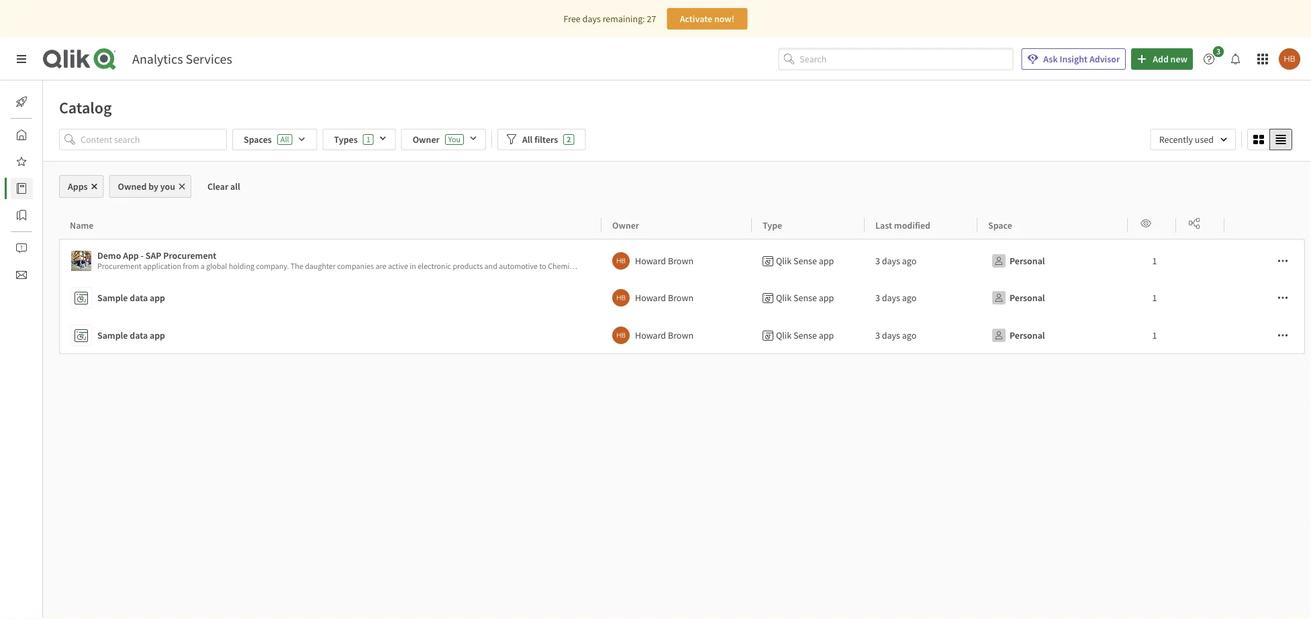 Task type: describe. For each thing, give the bounding box(es) containing it.
demo
[[97, 250, 121, 262]]

3 days ago button for personal button for 2nd more actions icon from the top of the page
[[876, 287, 917, 309]]

open sidebar menu image
[[16, 54, 27, 64]]

1 from from the left
[[183, 261, 199, 272]]

app for 2nd more actions icon from the top of the page's howard brown cell
[[819, 292, 834, 304]]

holding
[[229, 261, 255, 272]]

1 cell for personal button for more actions image at the right bottom of page
[[1128, 317, 1177, 355]]

add new
[[1153, 53, 1188, 65]]

1 vertical spatial owner
[[612, 219, 639, 231]]

you
[[160, 181, 175, 193]]

apps
[[68, 181, 88, 193]]

data for howard brown cell associated with more actions image at the right bottom of page sample data app button
[[130, 330, 148, 342]]

3 days ago for 1st more actions icon from the top of the page's personal button's 3 days ago button
[[876, 255, 917, 267]]

are
[[376, 261, 387, 272]]

personal button for 1st more actions icon from the top of the page
[[989, 250, 1048, 272]]

0 vertical spatial catalog
[[59, 97, 112, 118]]

owned by you
[[118, 181, 175, 193]]

sample data app for howard brown cell associated with more actions image at the right bottom of page sample data app button
[[97, 330, 165, 342]]

howard for howard brown icon in the cell
[[635, 292, 666, 304]]

qlik sense app cell for 2nd more actions icon from the top of the page's howard brown cell
[[752, 279, 865, 317]]

qlik sense app for 2nd more actions icon from the top of the page's howard brown cell
[[776, 292, 834, 304]]

owned by you button
[[109, 175, 191, 198]]

ask
[[1044, 53, 1058, 65]]

3 for 1 "cell" for personal button for 2nd more actions icon from the top of the page's personal 'cell'
[[876, 292, 880, 304]]

catalog inside navigation pane element
[[43, 183, 73, 195]]

1 for personal 'cell' corresponding to 1 "cell" corresponding to personal button for more actions image at the right bottom of page's 3 days ago cell
[[1153, 330, 1157, 342]]

3 days ago button for personal button for more actions image at the right bottom of page
[[876, 325, 917, 347]]

0 horizontal spatial procurement
[[97, 261, 142, 272]]

3 inside "3" dropdown button
[[1217, 46, 1221, 57]]

personal cell for 1 "cell" corresponding to personal button for more actions image at the right bottom of page
[[978, 317, 1128, 355]]

howard for howard brown cell associated with more actions image at the right bottom of page's howard brown image
[[635, 330, 666, 342]]

remaining:
[[603, 13, 645, 25]]

automotive
[[499, 261, 538, 272]]

qlik for howard brown cell associated with more actions image at the right bottom of page
[[776, 330, 792, 342]]

personal for 1st more actions icon from the top of the page's personal button
[[1010, 255, 1045, 267]]

home
[[43, 129, 67, 141]]

last
[[876, 219, 893, 231]]

system.
[[773, 261, 798, 272]]

sense for 2nd more actions icon from the top of the page's howard brown cell
[[794, 292, 817, 304]]

add new button
[[1132, 48, 1193, 70]]

qlik for 2nd more actions icon from the top of the page's howard brown cell
[[776, 292, 792, 304]]

modified
[[894, 219, 931, 231]]

activate
[[680, 13, 713, 25]]

types
[[334, 134, 358, 146]]

ago for 3 days ago button corresponding to personal button for more actions image at the right bottom of page
[[902, 330, 917, 342]]

switch view group
[[1248, 129, 1293, 150]]

all
[[230, 181, 240, 193]]

brown for howard brown image related to howard brown cell related to 1st more actions icon from the top of the page
[[668, 255, 694, 267]]

data for sample data app button for 2nd more actions icon from the top of the page's howard brown cell
[[130, 292, 148, 304]]

all filters
[[522, 134, 558, 146]]

1 horizontal spatial howard brown image
[[1279, 48, 1301, 70]]

all for all
[[281, 134, 289, 145]]

filters region
[[43, 126, 1312, 161]]

etc.
[[653, 261, 666, 272]]

activate now!
[[680, 13, 735, 25]]

ask insight advisor
[[1044, 53, 1120, 65]]

electronic
[[418, 261, 451, 272]]

catalog link
[[11, 178, 73, 199]]

qlik for howard brown cell related to 1st more actions icon from the top of the page
[[776, 255, 792, 267]]

free
[[564, 13, 581, 25]]

27
[[647, 13, 656, 25]]

howard brown cell for more actions image at the right bottom of page
[[602, 317, 752, 355]]

by
[[149, 181, 158, 193]]

alerts
[[43, 242, 65, 255]]

to
[[540, 261, 547, 272]]

sample data app for sample data app button for 2nd more actions icon from the top of the page's howard brown cell
[[97, 292, 165, 304]]

howard brown image for howard brown cell related to 1st more actions icon from the top of the page
[[612, 253, 630, 270]]

data inside demo app - sap procurement procurement application from a global holding company. the daughter companies are active in electronic products and automotive to chemicals and pharmaceutical etc. the data comes from a sap bw system.
[[682, 261, 697, 272]]

3 for personal 'cell' corresponding to 1 "cell" corresponding to personal button for more actions image at the right bottom of page
[[876, 330, 880, 342]]

1 horizontal spatial procurement
[[163, 250, 217, 262]]

personal button for more actions image at the right bottom of page
[[989, 325, 1048, 347]]

personal button for 2nd more actions icon from the top of the page
[[989, 287, 1048, 309]]

filters
[[535, 134, 558, 146]]

personal cell for 1 "cell" associated with 1st more actions icon from the top of the page's personal button
[[978, 239, 1128, 279]]

space
[[989, 219, 1013, 231]]

3 days ago for personal button for 2nd more actions icon from the top of the page's 3 days ago button
[[876, 292, 917, 304]]

sense for howard brown cell associated with more actions image at the right bottom of page
[[794, 330, 817, 342]]

personal cell for 1 "cell" for personal button for 2nd more actions icon from the top of the page
[[978, 279, 1128, 317]]

clear
[[208, 181, 228, 193]]

sense for howard brown cell related to 1st more actions icon from the top of the page
[[794, 255, 817, 267]]

new
[[1171, 53, 1188, 65]]

app for howard brown cell related to 1st more actions icon from the top of the page
[[819, 255, 834, 267]]

2 from from the left
[[722, 261, 738, 272]]

3 days ago for 3 days ago button corresponding to personal button for more actions image at the right bottom of page
[[876, 330, 917, 342]]

now!
[[714, 13, 735, 25]]

Search text field
[[800, 48, 1014, 70]]

alerts link
[[11, 238, 65, 259]]

global
[[206, 261, 227, 272]]

bw
[[760, 261, 771, 272]]

2 the from the left
[[667, 261, 680, 272]]

howard brown for 1st more actions icon from the top of the page
[[635, 255, 694, 267]]

brown for howard brown cell associated with more actions image at the right bottom of page's howard brown image
[[668, 330, 694, 342]]

qlik sense app cell for howard brown cell related to 1st more actions icon from the top of the page
[[752, 239, 865, 279]]

chemicals
[[548, 261, 583, 272]]

3 days ago cell for personal 'cell' corresponding to 1 "cell" corresponding to personal button for more actions image at the right bottom of page
[[865, 317, 978, 355]]

sample for sample data app button for 2nd more actions icon from the top of the page's howard brown cell
[[97, 292, 128, 304]]

howard brown image for howard brown cell associated with more actions image at the right bottom of page
[[612, 327, 630, 345]]

2 more actions image from the top
[[1278, 293, 1289, 304]]

navigation pane element
[[0, 86, 73, 291]]

pharmaceutical
[[599, 261, 652, 272]]

3 days ago button for 1st more actions icon from the top of the page's personal button
[[876, 250, 917, 272]]

subscriptions image
[[16, 270, 27, 281]]

owner inside filters region
[[413, 134, 440, 146]]

3 button
[[1199, 46, 1228, 70]]



Task type: vqa. For each thing, say whether or not it's contained in the screenshot.
the leftmost your
no



Task type: locate. For each thing, give the bounding box(es) containing it.
1 vertical spatial 3 days ago button
[[876, 287, 917, 309]]

-
[[141, 250, 144, 262]]

2 sense from the top
[[794, 292, 817, 304]]

2 vertical spatial brown
[[668, 330, 694, 342]]

2 a from the left
[[740, 261, 744, 272]]

1 a from the left
[[201, 261, 205, 272]]

1 more actions image from the top
[[1278, 256, 1289, 267]]

2 ago from the top
[[902, 292, 917, 304]]

0 vertical spatial owner
[[413, 134, 440, 146]]

1 for 3 days ago cell associated with 1 "cell" for personal button for 2nd more actions icon from the top of the page's personal 'cell'
[[1153, 292, 1157, 304]]

and right chemicals
[[584, 261, 597, 272]]

all for all filters
[[522, 134, 533, 146]]

3 for personal 'cell' associated with 1 "cell" associated with 1st more actions icon from the top of the page's personal button
[[876, 255, 880, 267]]

the left daughter
[[291, 261, 303, 272]]

0 horizontal spatial the
[[291, 261, 303, 272]]

1
[[366, 134, 370, 145], [1153, 255, 1157, 267], [1153, 292, 1157, 304], [1153, 330, 1157, 342]]

catalog up name
[[43, 183, 73, 195]]

analytics
[[132, 51, 183, 67]]

0 vertical spatial 3 days ago
[[876, 255, 917, 267]]

1 vertical spatial catalog
[[43, 183, 73, 195]]

active
[[388, 261, 408, 272]]

searchbar element
[[779, 48, 1014, 70]]

1 vertical spatial personal
[[1010, 292, 1045, 304]]

3 days ago button
[[876, 250, 917, 272], [876, 287, 917, 309], [876, 325, 917, 347]]

1 cell for 1st more actions icon from the top of the page's personal button
[[1128, 239, 1177, 279]]

2 personal cell from the top
[[978, 279, 1128, 317]]

howard brown cell for 2nd more actions icon from the top of the page
[[602, 279, 752, 317]]

analytics services
[[132, 51, 232, 67]]

1 howard brown from the top
[[635, 255, 694, 267]]

howard brown
[[635, 255, 694, 267], [635, 292, 694, 304], [635, 330, 694, 342]]

a left the global at the left
[[201, 261, 205, 272]]

1 vertical spatial qlik
[[776, 292, 792, 304]]

3 qlik from the top
[[776, 330, 792, 342]]

all
[[522, 134, 533, 146], [281, 134, 289, 145]]

and right products
[[485, 261, 498, 272]]

brown for howard brown icon in the cell
[[668, 292, 694, 304]]

app for howard brown cell associated with more actions image at the right bottom of page
[[819, 330, 834, 342]]

1 sample data app from the top
[[97, 292, 165, 304]]

3 1 cell from the top
[[1128, 317, 1177, 355]]

0 vertical spatial 3 days ago button
[[876, 250, 917, 272]]

free days remaining: 27
[[564, 13, 656, 25]]

1 ago from the top
[[902, 255, 917, 267]]

2 qlik from the top
[[776, 292, 792, 304]]

1 3 days ago cell from the top
[[865, 239, 978, 279]]

demo app - sap procurement procurement application from a global holding company. the daughter companies are active in electronic products and automotive to chemicals and pharmaceutical etc. the data comes from a sap bw system.
[[97, 250, 798, 272]]

1 inside filters region
[[366, 134, 370, 145]]

0 vertical spatial sample
[[97, 292, 128, 304]]

1 3 days ago from the top
[[876, 255, 917, 267]]

alerts image
[[16, 243, 27, 254]]

ago for 1st more actions icon from the top of the page's personal button's 3 days ago button
[[902, 255, 917, 267]]

3 howard brown cell from the top
[[602, 317, 752, 355]]

0 vertical spatial brown
[[668, 255, 694, 267]]

procurement right 'qlik sense app' icon
[[97, 261, 142, 272]]

2 vertical spatial 3 days ago
[[876, 330, 917, 342]]

2 sample data app from the top
[[97, 330, 165, 342]]

1 vertical spatial sample data app button
[[71, 322, 596, 349]]

daughter
[[305, 261, 336, 272]]

0 vertical spatial ago
[[902, 255, 917, 267]]

3 3 days ago from the top
[[876, 330, 917, 342]]

1 horizontal spatial sap
[[745, 261, 758, 272]]

1 vertical spatial 3 days ago
[[876, 292, 917, 304]]

sample data app button
[[71, 285, 596, 312], [71, 322, 596, 349]]

1 cell
[[1128, 239, 1177, 279], [1128, 279, 1177, 317], [1128, 317, 1177, 355]]

3 howard from the top
[[635, 330, 666, 342]]

ask insight advisor button
[[1022, 48, 1126, 70]]

add
[[1153, 53, 1169, 65]]

app
[[819, 255, 834, 267], [150, 292, 165, 304], [819, 292, 834, 304], [150, 330, 165, 342], [819, 330, 834, 342]]

1 personal button from the top
[[989, 250, 1048, 272]]

1 1 cell from the top
[[1128, 239, 1177, 279]]

1 sample data app button from the top
[[71, 285, 596, 312]]

sap left bw
[[745, 261, 758, 272]]

personal cell
[[978, 239, 1128, 279], [978, 279, 1128, 317], [978, 317, 1128, 355]]

0 horizontal spatial a
[[201, 261, 205, 272]]

sap right '-'
[[146, 250, 161, 262]]

0 vertical spatial sense
[[794, 255, 817, 267]]

1 howard from the top
[[635, 255, 666, 267]]

2 personal from the top
[[1010, 292, 1045, 304]]

qlik sense app for howard brown cell related to 1st more actions icon from the top of the page
[[776, 255, 834, 267]]

apps button
[[59, 175, 104, 198]]

from left the global at the left
[[183, 261, 199, 272]]

name
[[70, 219, 94, 231]]

sap
[[146, 250, 161, 262], [745, 261, 758, 272]]

2 vertical spatial howard
[[635, 330, 666, 342]]

2 sample data app button from the top
[[71, 322, 596, 349]]

a left bw
[[740, 261, 744, 272]]

services
[[186, 51, 232, 67]]

2 sample from the top
[[97, 330, 128, 342]]

1 brown from the top
[[668, 255, 694, 267]]

sample data app
[[97, 292, 165, 304], [97, 330, 165, 342]]

more actions image
[[1278, 330, 1289, 341]]

viewed by image
[[1141, 218, 1152, 229]]

3
[[1217, 46, 1221, 57], [876, 255, 880, 267], [876, 292, 880, 304], [876, 330, 880, 342]]

howard brown for 2nd more actions icon from the top of the page
[[635, 292, 694, 304]]

1 vertical spatial sample
[[97, 330, 128, 342]]

2 3 days ago cell from the top
[[865, 279, 978, 317]]

3 sense from the top
[[794, 330, 817, 342]]

1 vertical spatial personal button
[[989, 287, 1048, 309]]

owner left you
[[413, 134, 440, 146]]

1 for 3 days ago cell for personal 'cell' associated with 1 "cell" associated with 1st more actions icon from the top of the page's personal button
[[1153, 255, 1157, 267]]

collections image
[[16, 210, 27, 221]]

3 qlik sense app from the top
[[776, 330, 834, 342]]

1 personal cell from the top
[[978, 239, 1128, 279]]

company.
[[256, 261, 289, 272]]

owner
[[413, 134, 440, 146], [612, 219, 639, 231]]

2 3 days ago from the top
[[876, 292, 917, 304]]

ago for personal button for 2nd more actions icon from the top of the page's 3 days ago button
[[902, 292, 917, 304]]

1 horizontal spatial the
[[667, 261, 680, 272]]

home link
[[11, 124, 67, 146]]

2 qlik sense app from the top
[[776, 292, 834, 304]]

personal for personal button for more actions image at the right bottom of page
[[1010, 330, 1045, 342]]

sample data app button for 2nd more actions icon from the top of the page's howard brown cell
[[71, 285, 596, 312]]

2 vertical spatial ago
[[902, 330, 917, 342]]

3 days ago cell
[[865, 239, 978, 279], [865, 279, 978, 317], [865, 317, 978, 355]]

sense
[[794, 255, 817, 267], [794, 292, 817, 304], [794, 330, 817, 342]]

catalog up home
[[59, 97, 112, 118]]

owned
[[118, 181, 147, 193]]

qlik sense app image
[[71, 251, 91, 271]]

ago
[[902, 255, 917, 267], [902, 292, 917, 304], [902, 330, 917, 342]]

days for 1st more actions icon from the top of the page
[[882, 255, 901, 267]]

used
[[1195, 134, 1214, 146]]

1 vertical spatial sample data app
[[97, 330, 165, 342]]

advisor
[[1090, 53, 1120, 65]]

2 qlik sense app cell from the top
[[752, 279, 865, 317]]

a
[[201, 261, 205, 272], [740, 261, 744, 272]]

more actions image
[[1278, 256, 1289, 267], [1278, 293, 1289, 304]]

3 days ago
[[876, 255, 917, 267], [876, 292, 917, 304], [876, 330, 917, 342]]

howard
[[635, 255, 666, 267], [635, 292, 666, 304], [635, 330, 666, 342]]

1 3 days ago button from the top
[[876, 250, 917, 272]]

catalog
[[59, 97, 112, 118], [43, 183, 73, 195]]

1 vertical spatial howard brown image
[[612, 327, 630, 345]]

all right spaces
[[281, 134, 289, 145]]

1 horizontal spatial owner
[[612, 219, 639, 231]]

procurement right '-'
[[163, 250, 217, 262]]

howard brown image
[[1279, 48, 1301, 70], [612, 289, 630, 307]]

2 vertical spatial qlik
[[776, 330, 792, 342]]

1 qlik from the top
[[776, 255, 792, 267]]

0 vertical spatial data
[[682, 261, 697, 272]]

used in image
[[1189, 218, 1200, 229]]

1 vertical spatial howard brown image
[[612, 289, 630, 307]]

Content search text field
[[81, 129, 227, 150]]

1 qlik sense app from the top
[[776, 255, 834, 267]]

app
[[123, 250, 139, 262]]

howard brown cell
[[602, 239, 752, 279], [602, 279, 752, 317], [602, 317, 752, 355]]

products
[[453, 261, 483, 272]]

2 vertical spatial personal button
[[989, 325, 1048, 347]]

1 personal from the top
[[1010, 255, 1045, 267]]

2 personal button from the top
[[989, 287, 1048, 309]]

1 horizontal spatial from
[[722, 261, 738, 272]]

0 vertical spatial sample data app button
[[71, 285, 596, 312]]

3 personal from the top
[[1010, 330, 1045, 342]]

comes
[[698, 261, 720, 272]]

1 howard brown image from the top
[[612, 253, 630, 270]]

clear all
[[208, 181, 240, 193]]

3 brown from the top
[[668, 330, 694, 342]]

0 horizontal spatial howard brown image
[[612, 289, 630, 307]]

2 1 cell from the top
[[1128, 279, 1177, 317]]

clear all button
[[197, 175, 251, 198]]

qlik sense app
[[776, 255, 834, 267], [776, 292, 834, 304], [776, 330, 834, 342]]

1 horizontal spatial a
[[740, 261, 744, 272]]

3 ago from the top
[[902, 330, 917, 342]]

0 vertical spatial qlik sense app
[[776, 255, 834, 267]]

1 vertical spatial sense
[[794, 292, 817, 304]]

howard brown image inside cell
[[612, 289, 630, 307]]

favorites image
[[16, 156, 27, 167]]

1 vertical spatial data
[[130, 292, 148, 304]]

0 vertical spatial howard brown image
[[1279, 48, 1301, 70]]

2 vertical spatial sense
[[794, 330, 817, 342]]

1 vertical spatial more actions image
[[1278, 293, 1289, 304]]

days
[[583, 13, 601, 25], [882, 255, 901, 267], [882, 292, 901, 304], [882, 330, 901, 342]]

personal
[[1010, 255, 1045, 267], [1010, 292, 1045, 304], [1010, 330, 1045, 342]]

3 days ago cell for personal 'cell' associated with 1 "cell" associated with 1st more actions icon from the top of the page's personal button
[[865, 239, 978, 279]]

1 sense from the top
[[794, 255, 817, 267]]

companies
[[337, 261, 374, 272]]

2 vertical spatial 3 days ago button
[[876, 325, 917, 347]]

1 vertical spatial ago
[[902, 292, 917, 304]]

analytics services element
[[132, 51, 232, 67]]

1 sample from the top
[[97, 292, 128, 304]]

2
[[567, 134, 571, 145]]

cell
[[1177, 239, 1225, 279], [1225, 239, 1306, 279], [1177, 279, 1225, 317], [1225, 279, 1306, 317], [1177, 317, 1225, 355], [1225, 317, 1306, 355]]

personal for personal button for 2nd more actions icon from the top of the page
[[1010, 292, 1045, 304]]

1 horizontal spatial all
[[522, 134, 533, 146]]

last modified
[[876, 219, 931, 231]]

howard for howard brown image related to howard brown cell related to 1st more actions icon from the top of the page
[[635, 255, 666, 267]]

from
[[183, 261, 199, 272], [722, 261, 738, 272]]

2 howard from the top
[[635, 292, 666, 304]]

data
[[682, 261, 697, 272], [130, 292, 148, 304], [130, 330, 148, 342]]

3 days ago cell for 1 "cell" for personal button for 2nd more actions icon from the top of the page's personal 'cell'
[[865, 279, 978, 317]]

qlik sense app for howard brown cell associated with more actions image at the right bottom of page
[[776, 330, 834, 342]]

1 vertical spatial brown
[[668, 292, 694, 304]]

1 and from the left
[[485, 261, 498, 272]]

sample data app button for howard brown cell associated with more actions image at the right bottom of page
[[71, 322, 596, 349]]

1 vertical spatial qlik sense app
[[776, 292, 834, 304]]

3 personal cell from the top
[[978, 317, 1128, 355]]

0 horizontal spatial owner
[[413, 134, 440, 146]]

getting started image
[[16, 97, 27, 107]]

recently
[[1160, 134, 1193, 146]]

sample
[[97, 292, 128, 304], [97, 330, 128, 342]]

2 and from the left
[[584, 261, 597, 272]]

0 vertical spatial qlik
[[776, 255, 792, 267]]

1 vertical spatial howard brown
[[635, 292, 694, 304]]

1 qlik sense app cell from the top
[[752, 239, 865, 279]]

howard brown cell for 1st more actions icon from the top of the page
[[602, 239, 752, 279]]

0 vertical spatial more actions image
[[1278, 256, 1289, 267]]

2 howard brown image from the top
[[612, 327, 630, 345]]

in
[[410, 261, 416, 272]]

3 3 days ago button from the top
[[876, 325, 917, 347]]

0 vertical spatial howard
[[635, 255, 666, 267]]

1 horizontal spatial and
[[584, 261, 597, 272]]

howard brown for more actions image at the right bottom of page
[[635, 330, 694, 342]]

howard brown image
[[612, 253, 630, 270], [612, 327, 630, 345]]

qlik sense app cell
[[752, 239, 865, 279], [752, 279, 865, 317], [752, 317, 865, 355]]

3 qlik sense app cell from the top
[[752, 317, 865, 355]]

0 vertical spatial sample data app
[[97, 292, 165, 304]]

personal button
[[989, 250, 1048, 272], [989, 287, 1048, 309], [989, 325, 1048, 347]]

0 horizontal spatial sap
[[146, 250, 161, 262]]

brown
[[668, 255, 694, 267], [668, 292, 694, 304], [668, 330, 694, 342]]

days for more actions image at the right bottom of page
[[882, 330, 901, 342]]

3 3 days ago cell from the top
[[865, 317, 978, 355]]

2 howard brown from the top
[[635, 292, 694, 304]]

1 the from the left
[[291, 261, 303, 272]]

2 brown from the top
[[668, 292, 694, 304]]

recently used
[[1160, 134, 1214, 146]]

1 howard brown cell from the top
[[602, 239, 752, 279]]

0 horizontal spatial from
[[183, 261, 199, 272]]

application
[[143, 261, 181, 272]]

0 vertical spatial howard brown
[[635, 255, 694, 267]]

insight
[[1060, 53, 1088, 65]]

0 vertical spatial howard brown image
[[612, 253, 630, 270]]

procurement
[[163, 250, 217, 262], [97, 261, 142, 272]]

1 vertical spatial howard
[[635, 292, 666, 304]]

owner up pharmaceutical at the left top of page
[[612, 219, 639, 231]]

from right comes
[[722, 261, 738, 272]]

0 horizontal spatial all
[[281, 134, 289, 145]]

sample for howard brown cell associated with more actions image at the right bottom of page sample data app button
[[97, 330, 128, 342]]

all left filters
[[522, 134, 533, 146]]

0 vertical spatial personal
[[1010, 255, 1045, 267]]

2 howard brown cell from the top
[[602, 279, 752, 317]]

1 cell for personal button for 2nd more actions icon from the top of the page
[[1128, 279, 1177, 317]]

2 vertical spatial personal
[[1010, 330, 1045, 342]]

the
[[291, 261, 303, 272], [667, 261, 680, 272]]

days for 2nd more actions icon from the top of the page
[[882, 292, 901, 304]]

3 personal button from the top
[[989, 325, 1048, 347]]

0 horizontal spatial and
[[485, 261, 498, 272]]

qlik sense app cell for howard brown cell associated with more actions image at the right bottom of page
[[752, 317, 865, 355]]

Recently used field
[[1151, 129, 1236, 150]]

3 howard brown from the top
[[635, 330, 694, 342]]

2 vertical spatial howard brown
[[635, 330, 694, 342]]

type
[[763, 219, 783, 231]]

0 vertical spatial personal button
[[989, 250, 1048, 272]]

and
[[485, 261, 498, 272], [584, 261, 597, 272]]

activate now! link
[[667, 8, 748, 30]]

qlik
[[776, 255, 792, 267], [776, 292, 792, 304], [776, 330, 792, 342]]

2 3 days ago button from the top
[[876, 287, 917, 309]]

spaces
[[244, 134, 272, 146]]

2 vertical spatial data
[[130, 330, 148, 342]]

the right etc.
[[667, 261, 680, 272]]

2 vertical spatial qlik sense app
[[776, 330, 834, 342]]

you
[[448, 134, 461, 145]]



